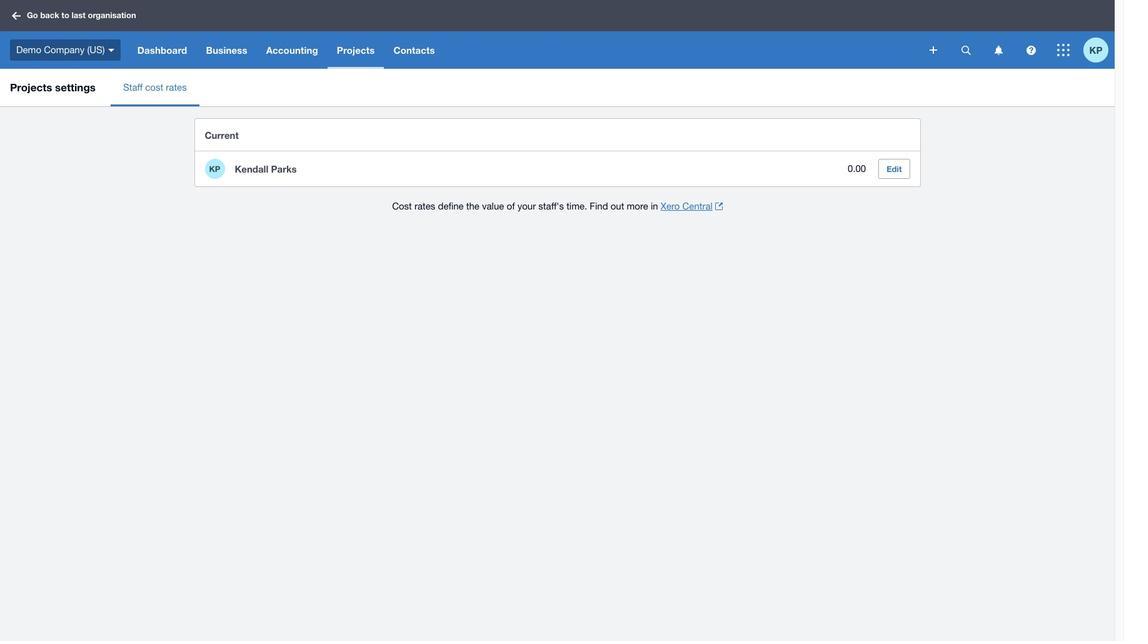 Task type: vqa. For each thing, say whether or not it's contained in the screenshot.
report,
no



Task type: describe. For each thing, give the bounding box(es) containing it.
business
[[206, 44, 248, 56]]

staff
[[123, 82, 143, 93]]

projects for projects
[[337, 44, 375, 56]]

the
[[467, 201, 480, 211]]

2 horizontal spatial svg image
[[962, 45, 971, 55]]

your
[[518, 201, 536, 211]]

dashboard
[[137, 44, 187, 56]]

edit button
[[879, 159, 911, 179]]

demo
[[16, 44, 41, 55]]

projects button
[[328, 31, 384, 69]]

accounting button
[[257, 31, 328, 69]]

staff cost rates
[[123, 82, 187, 93]]

1 vertical spatial kp
[[209, 164, 221, 174]]

define
[[438, 201, 464, 211]]

demo company (us) button
[[0, 31, 128, 69]]

banner containing kp
[[0, 0, 1116, 69]]

out
[[611, 201, 625, 211]]

edit
[[887, 164, 903, 174]]

contacts button
[[384, 31, 445, 69]]

contacts
[[394, 44, 435, 56]]

staff's
[[539, 201, 564, 211]]

svg image inside demo company (us) popup button
[[108, 49, 114, 52]]

last
[[72, 10, 86, 20]]

parks
[[271, 163, 297, 175]]

business button
[[197, 31, 257, 69]]

xero
[[661, 201, 680, 211]]

cost rates define the value of your staff's time. find out more in xero central
[[392, 201, 713, 211]]

dashboard link
[[128, 31, 197, 69]]

staff cost rates link
[[111, 69, 199, 106]]

central
[[683, 201, 713, 211]]

to
[[62, 10, 69, 20]]

rates inside staff cost rates link
[[166, 82, 187, 93]]

kp inside popup button
[[1090, 44, 1103, 55]]

kendall
[[235, 163, 269, 175]]



Task type: locate. For each thing, give the bounding box(es) containing it.
in
[[651, 201, 659, 211]]

1 vertical spatial rates
[[415, 201, 436, 211]]

back
[[40, 10, 59, 20]]

0 vertical spatial kp
[[1090, 44, 1103, 55]]

of
[[507, 201, 515, 211]]

svg image
[[12, 12, 21, 20], [1058, 44, 1070, 56], [995, 45, 1003, 55], [1027, 45, 1036, 55]]

kendall parks
[[235, 163, 297, 175]]

more
[[627, 201, 649, 211]]

settings
[[55, 81, 96, 94]]

1 vertical spatial projects
[[10, 81, 52, 94]]

go back to last organisation
[[27, 10, 136, 20]]

0 vertical spatial rates
[[166, 82, 187, 93]]

projects for projects settings
[[10, 81, 52, 94]]

current
[[205, 129, 239, 140]]

xero central link
[[661, 199, 723, 214]]

0 horizontal spatial rates
[[166, 82, 187, 93]]

value
[[482, 201, 504, 211]]

svg image inside go back to last organisation "link"
[[12, 12, 21, 20]]

0 horizontal spatial svg image
[[108, 49, 114, 52]]

rates right the cost
[[415, 201, 436, 211]]

projects
[[337, 44, 375, 56], [10, 81, 52, 94]]

1 horizontal spatial projects
[[337, 44, 375, 56]]

(us)
[[87, 44, 105, 55]]

time.
[[567, 201, 588, 211]]

projects left contacts
[[337, 44, 375, 56]]

0 vertical spatial projects
[[337, 44, 375, 56]]

projects down demo
[[10, 81, 52, 94]]

projects settings
[[10, 81, 96, 94]]

kp button
[[1084, 31, 1116, 69]]

kp
[[1090, 44, 1103, 55], [209, 164, 221, 174]]

go
[[27, 10, 38, 20]]

0.00
[[848, 163, 867, 174]]

banner
[[0, 0, 1116, 69]]

accounting
[[266, 44, 318, 56]]

rates right cost
[[166, 82, 187, 93]]

projects inside popup button
[[337, 44, 375, 56]]

svg image
[[962, 45, 971, 55], [930, 46, 938, 54], [108, 49, 114, 52]]

find
[[590, 201, 608, 211]]

demo company (us)
[[16, 44, 105, 55]]

cost
[[392, 201, 412, 211]]

cost
[[145, 82, 163, 93]]

rates
[[166, 82, 187, 93], [415, 201, 436, 211]]

organisation
[[88, 10, 136, 20]]

1 horizontal spatial kp
[[1090, 44, 1103, 55]]

1 horizontal spatial svg image
[[930, 46, 938, 54]]

company
[[44, 44, 85, 55]]

1 horizontal spatial rates
[[415, 201, 436, 211]]

0 horizontal spatial projects
[[10, 81, 52, 94]]

0 horizontal spatial kp
[[209, 164, 221, 174]]

go back to last organisation link
[[8, 5, 144, 27]]



